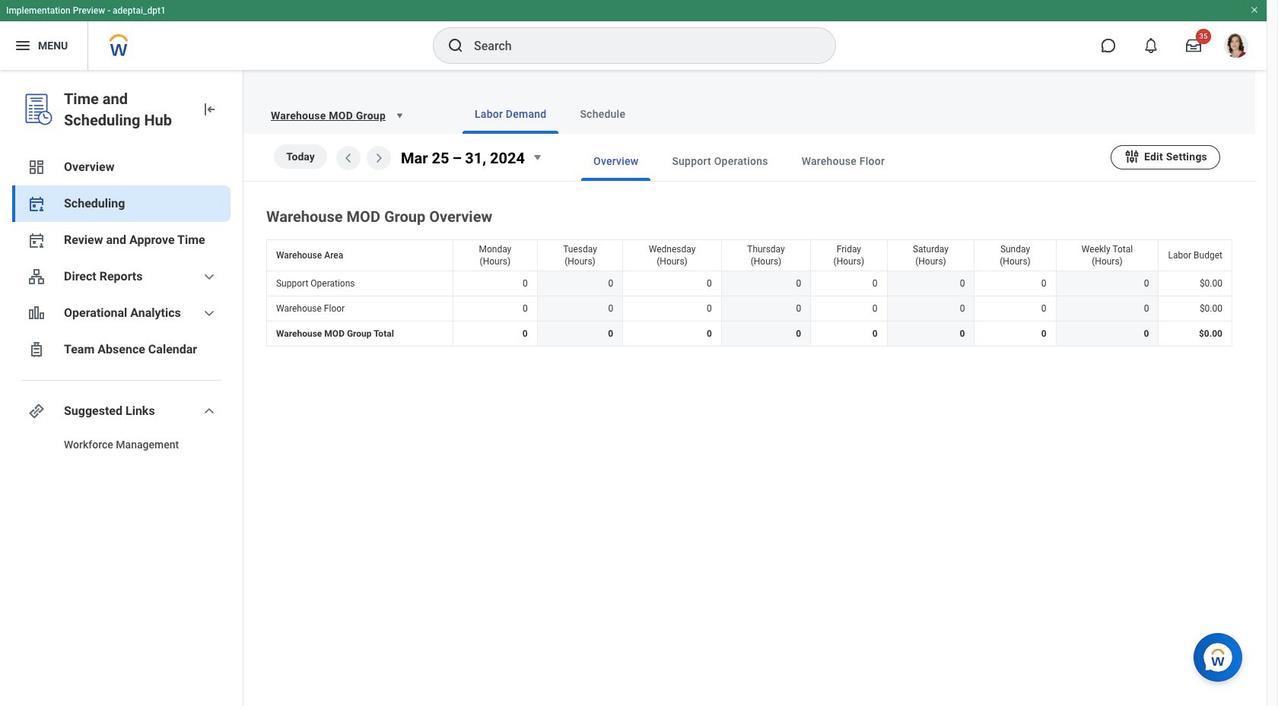 Task type: describe. For each thing, give the bounding box(es) containing it.
notifications large image
[[1144, 38, 1159, 53]]

chart image
[[27, 304, 46, 323]]

view team image
[[27, 268, 46, 286]]

task timeoff image
[[27, 341, 46, 359]]

dashboard image
[[27, 158, 46, 177]]

chevron right small image
[[370, 149, 388, 167]]

1 vertical spatial tab list
[[551, 142, 1111, 181]]

Search Workday  search field
[[474, 29, 804, 62]]

navigation pane region
[[0, 70, 244, 707]]

chevron down small image for view team icon
[[200, 268, 218, 286]]

caret down small image
[[528, 148, 546, 167]]

transformation import image
[[200, 100, 218, 119]]



Task type: vqa. For each thing, say whether or not it's contained in the screenshot.
row containing Operations
no



Task type: locate. For each thing, give the bounding box(es) containing it.
search image
[[447, 37, 465, 55]]

tab panel
[[244, 134, 1256, 350]]

2 calendar user solid image from the top
[[27, 231, 46, 250]]

profile logan mcneil image
[[1224, 33, 1249, 61]]

close environment banner image
[[1250, 5, 1259, 14]]

2 chevron down small image from the top
[[200, 403, 218, 421]]

chevron down small image
[[200, 304, 218, 323]]

banner
[[0, 0, 1267, 70]]

chevron down small image for link icon
[[200, 403, 218, 421]]

link image
[[27, 403, 46, 421]]

caret down small image
[[392, 108, 407, 123]]

justify image
[[14, 37, 32, 55]]

time and scheduling hub element
[[64, 88, 188, 131]]

calendar user solid image up view team icon
[[27, 231, 46, 250]]

calendar user solid image
[[27, 195, 46, 213], [27, 231, 46, 250]]

inbox large image
[[1186, 38, 1202, 53]]

tab list
[[432, 94, 1237, 134], [551, 142, 1111, 181]]

1 chevron down small image from the top
[[200, 268, 218, 286]]

0 vertical spatial chevron down small image
[[200, 268, 218, 286]]

0 vertical spatial tab list
[[432, 94, 1237, 134]]

chevron down small image
[[200, 268, 218, 286], [200, 403, 218, 421]]

1 vertical spatial chevron down small image
[[200, 403, 218, 421]]

calendar user solid image down dashboard icon
[[27, 195, 46, 213]]

1 calendar user solid image from the top
[[27, 195, 46, 213]]

1 vertical spatial calendar user solid image
[[27, 231, 46, 250]]

chevron left small image
[[339, 149, 358, 167]]

0 vertical spatial calendar user solid image
[[27, 195, 46, 213]]

configure image
[[1124, 148, 1141, 165]]



